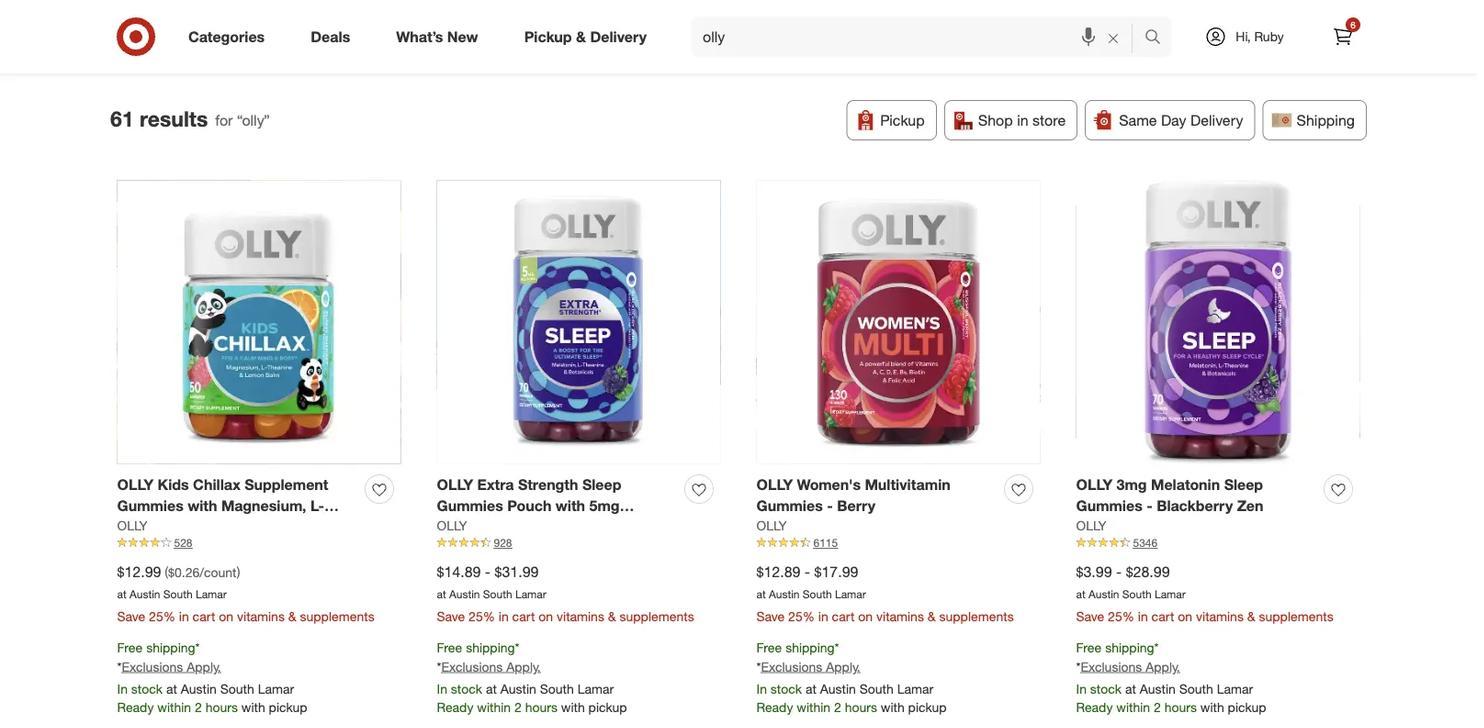 Task type: locate. For each thing, give the bounding box(es) containing it.
save down $12.99
[[117, 609, 145, 625]]

exclusions for $14.89
[[441, 659, 503, 675]]

apply. down $3.99 - $28.99 at austin south lamar save 25% in cart on vitamins & supplements
[[1146, 659, 1180, 675]]

0 vertical spatial pickup
[[524, 28, 572, 46]]

528
[[174, 536, 193, 550]]

shipping down (
[[146, 640, 195, 656]]

1 save from the left
[[117, 609, 145, 625]]

1 exclusions apply. link from the left
[[122, 659, 221, 675]]

$3.99 - $28.99 at austin south lamar save 25% in cart on vitamins & supplements
[[1076, 564, 1334, 625]]

lemon
[[200, 519, 247, 536]]

2 shipping from the left
[[466, 640, 515, 656]]

save for $14.89
[[437, 609, 465, 625]]

1 horizontal spatial delivery
[[1191, 111, 1244, 129]]

olly up $12.89
[[757, 518, 787, 534]]

within for $17.99
[[797, 700, 831, 716]]

2 free shipping * * exclusions apply. in stock at  austin south lamar ready within 2 hours with pickup from the left
[[437, 640, 627, 716]]

at inside $3.99 - $28.99 at austin south lamar save 25% in cart on vitamins & supplements
[[1076, 588, 1086, 602]]

olly up $14.89
[[437, 518, 467, 534]]

lamar inside "$12.89 - $17.99 at austin south lamar save 25% in cart on vitamins & supplements"
[[835, 588, 866, 602]]

zen inside olly extra strength sleep gummies pouch with 5mg melatonin - blackberry zen
[[600, 519, 627, 536]]

2 olly link from the left
[[437, 517, 467, 536]]

delivery for same day delivery
[[1191, 111, 1244, 129]]

strength
[[518, 477, 578, 494]]

apply. down "$12.89 - $17.99 at austin south lamar save 25% in cart on vitamins & supplements"
[[826, 659, 861, 675]]

1 sleep from the left
[[582, 477, 622, 494]]

kids
[[158, 477, 189, 494]]

sleep inside olly 3mg melatonin sleep gummies - blackberry zen
[[1224, 477, 1263, 494]]

- right $3.99
[[1116, 564, 1122, 582]]

shipping for $0.26
[[146, 640, 195, 656]]

4 gummies from the left
[[1076, 498, 1143, 515]]

south inside $14.89 - $31.99 at austin south lamar save 25% in cart on vitamins & supplements
[[483, 588, 512, 602]]

gummies inside olly 3mg melatonin sleep gummies - blackberry zen
[[1076, 498, 1143, 515]]

melatonin up $14.89
[[437, 519, 506, 536]]

2 on from the left
[[539, 609, 553, 625]]

free down $12.99
[[117, 640, 143, 656]]

sleep for 5mg
[[582, 477, 622, 494]]

pickup inside button
[[881, 111, 925, 129]]

gummies inside "olly women's multivitamin gummies - berry"
[[757, 498, 823, 515]]

1 horizontal spatial zen
[[1237, 498, 1264, 515]]

2 vitamins from the left
[[557, 609, 604, 625]]

4 free shipping * * exclusions apply. in stock at  austin south lamar ready within 2 hours with pickup from the left
[[1076, 640, 1267, 716]]

4 within from the left
[[1117, 700, 1150, 716]]

5346 link
[[1076, 536, 1360, 552]]

olly inside "olly women's multivitamin gummies - berry"
[[757, 477, 793, 494]]

olly left women's
[[757, 477, 793, 494]]

gummies inside olly extra strength sleep gummies pouch with 5mg melatonin - blackberry zen
[[437, 498, 503, 515]]

- down pouch
[[510, 519, 516, 536]]

2 exclusions apply. link from the left
[[441, 659, 541, 675]]

- right $14.89
[[485, 564, 491, 582]]

cart inside $14.89 - $31.99 at austin south lamar save 25% in cart on vitamins & supplements
[[512, 609, 535, 625]]

in inside $14.89 - $31.99 at austin south lamar save 25% in cart on vitamins & supplements
[[499, 609, 509, 625]]

*
[[195, 640, 200, 656], [515, 640, 520, 656], [835, 640, 839, 656], [1155, 640, 1159, 656], [117, 659, 122, 675], [437, 659, 441, 675], [757, 659, 761, 675], [1076, 659, 1081, 675]]

in down $0.26 on the bottom left
[[179, 609, 189, 625]]

shipping down $17.99
[[786, 640, 835, 656]]

2 stock from the left
[[451, 681, 482, 697]]

supplement
[[245, 477, 328, 494]]

1 stock from the left
[[131, 681, 163, 697]]

in
[[1017, 111, 1029, 129], [179, 609, 189, 625], [499, 609, 509, 625], [819, 609, 829, 625], [1138, 609, 1148, 625]]

austin
[[130, 588, 160, 602], [449, 588, 480, 602], [769, 588, 800, 602], [1089, 588, 1120, 602], [181, 681, 217, 697], [501, 681, 536, 697], [820, 681, 856, 697], [1140, 681, 1176, 697]]

shipping for $17.99
[[786, 640, 835, 656]]

2 cart from the left
[[512, 609, 535, 625]]

south inside "$12.89 - $17.99 at austin south lamar save 25% in cart on vitamins & supplements"
[[803, 588, 832, 602]]

pickup down what can we help you find? suggestions appear below search box
[[881, 111, 925, 129]]

1 horizontal spatial melatonin
[[1151, 477, 1220, 494]]

25% down $28.99
[[1108, 609, 1135, 625]]

6115
[[814, 536, 838, 550]]

clear
[[205, 43, 240, 61]]

gummies up theanine
[[117, 498, 184, 515]]

2 supplements from the left
[[620, 609, 694, 625]]

sleep inside olly extra strength sleep gummies pouch with 5mg melatonin - blackberry zen
[[582, 477, 622, 494]]

zen up 5346 link
[[1237, 498, 1264, 515]]

save
[[117, 609, 145, 625], [437, 609, 465, 625], [757, 609, 785, 625], [1076, 609, 1105, 625]]

- left 50ct
[[177, 540, 183, 557]]

4 save from the left
[[1076, 609, 1105, 625]]

$28.99
[[1126, 564, 1170, 582]]

supplements inside "$12.89 - $17.99 at austin south lamar save 25% in cart on vitamins & supplements"
[[939, 609, 1014, 625]]

vitamins inside $14.89 - $31.99 at austin south lamar save 25% in cart on vitamins & supplements
[[557, 609, 604, 625]]

free shipping * * exclusions apply. in stock at  austin south lamar ready within 2 hours with pickup for $0.26
[[117, 640, 307, 716]]

apply. for $28.99
[[1146, 659, 1180, 675]]

1 vitamins from the left
[[237, 609, 285, 625]]

4 cart from the left
[[1152, 609, 1175, 625]]

olly link for olly 3mg melatonin sleep gummies - blackberry zen
[[1076, 517, 1107, 536]]

- down 3mg
[[1147, 498, 1153, 515]]

same
[[1119, 111, 1157, 129]]

pickup for $17.99
[[908, 700, 947, 716]]

1 olly link from the left
[[117, 517, 148, 536]]

south inside the $12.99 ( $0.26 /count ) at austin south lamar save 25% in cart on vitamins & supplements
[[163, 588, 193, 602]]

3 supplements from the left
[[939, 609, 1014, 625]]

in left store
[[1017, 111, 1029, 129]]

blackberry inside olly extra strength sleep gummies pouch with 5mg melatonin - blackberry zen
[[520, 519, 596, 536]]

4 exclusions apply. link from the left
[[1081, 659, 1180, 675]]

sleep up 5346 link
[[1224, 477, 1263, 494]]

gummies inside olly kids chillax supplement gummies with magnesium, l- theanine & lemon balm - sunny sherbet - 50ct
[[117, 498, 184, 515]]

0 horizontal spatial blackberry
[[520, 519, 596, 536]]

4 stock from the left
[[1090, 681, 1122, 697]]

olly women's multivitamin gummies - berry image
[[757, 181, 1041, 465], [757, 181, 1041, 465]]

austin inside the $12.99 ( $0.26 /count ) at austin south lamar save 25% in cart on vitamins & supplements
[[130, 588, 160, 602]]

4 free from the left
[[1076, 640, 1102, 656]]

apply. down $14.89 - $31.99 at austin south lamar save 25% in cart on vitamins & supplements
[[506, 659, 541, 675]]

"olly"
[[237, 111, 270, 129]]

vitamins down )
[[237, 609, 285, 625]]

6 link
[[1323, 17, 1364, 57]]

25% for $12.89
[[788, 609, 815, 625]]

3 on from the left
[[858, 609, 873, 625]]

supplements inside $3.99 - $28.99 at austin south lamar save 25% in cart on vitamins & supplements
[[1259, 609, 1334, 625]]

shipping
[[146, 640, 195, 656], [466, 640, 515, 656], [786, 640, 835, 656], [1105, 640, 1155, 656]]

3 stock from the left
[[771, 681, 802, 697]]

olly link up $3.99
[[1076, 517, 1107, 536]]

0 vertical spatial delivery
[[590, 28, 647, 46]]

free down $3.99
[[1076, 640, 1102, 656]]

0 horizontal spatial sleep
[[582, 477, 622, 494]]

vitamins down 928 link
[[557, 609, 604, 625]]

4 olly link from the left
[[1076, 517, 1107, 536]]

in inside the $12.99 ( $0.26 /count ) at austin south lamar save 25% in cart on vitamins & supplements
[[179, 609, 189, 625]]

1 ready from the left
[[117, 700, 154, 716]]

3 shipping from the left
[[786, 640, 835, 656]]

supplements
[[300, 609, 375, 625], [620, 609, 694, 625], [939, 609, 1014, 625], [1259, 609, 1334, 625]]

olly up $3.99
[[1076, 518, 1107, 534]]

-
[[827, 498, 833, 515], [1147, 498, 1153, 515], [291, 519, 297, 536], [510, 519, 516, 536], [177, 540, 183, 557], [485, 564, 491, 582], [805, 564, 810, 582], [1116, 564, 1122, 582]]

1 2 from the left
[[195, 700, 202, 716]]

2 2 from the left
[[515, 700, 522, 716]]

3 free shipping * * exclusions apply. in stock at  austin south lamar ready within 2 hours with pickup from the left
[[757, 640, 947, 716]]

in for $3.99
[[1076, 681, 1087, 697]]

- inside "olly women's multivitamin gummies - berry"
[[827, 498, 833, 515]]

austin inside $14.89 - $31.99 at austin south lamar save 25% in cart on vitamins & supplements
[[449, 588, 480, 602]]

- inside olly extra strength sleep gummies pouch with 5mg melatonin - blackberry zen
[[510, 519, 516, 536]]

balm
[[251, 519, 287, 536]]

3 olly link from the left
[[757, 517, 787, 536]]

- down women's
[[827, 498, 833, 515]]

cart down $17.99
[[832, 609, 855, 625]]

1 vertical spatial pickup
[[881, 111, 925, 129]]

& inside $14.89 - $31.99 at austin south lamar save 25% in cart on vitamins & supplements
[[608, 609, 616, 625]]

in down $17.99
[[819, 609, 829, 625]]

- inside $14.89 - $31.99 at austin south lamar save 25% in cart on vitamins & supplements
[[485, 564, 491, 582]]

zen inside olly 3mg melatonin sleep gummies - blackberry zen
[[1237, 498, 1264, 515]]

olly 3mg melatonin sleep gummies - blackberry zen image
[[1076, 181, 1360, 465], [1076, 181, 1360, 465]]

1 cart from the left
[[193, 609, 215, 625]]

1 horizontal spatial sleep
[[1224, 477, 1263, 494]]

shipping
[[1297, 111, 1355, 129]]

1 apply. from the left
[[187, 659, 221, 675]]

delivery for pickup & delivery
[[590, 28, 647, 46]]

on down 5346 link
[[1178, 609, 1193, 625]]

delivery
[[590, 28, 647, 46], [1191, 111, 1244, 129]]

0 vertical spatial blackberry
[[1157, 498, 1233, 515]]

in down $31.99 on the left bottom of page
[[499, 609, 509, 625]]

1 on from the left
[[219, 609, 234, 625]]

olly link up $12.89
[[757, 517, 787, 536]]

save down $12.89
[[757, 609, 785, 625]]

1 in from the left
[[117, 681, 128, 697]]

4 vitamins from the left
[[1196, 609, 1244, 625]]

5mg
[[589, 498, 620, 515]]

on down $17.99
[[858, 609, 873, 625]]

free shipping * * exclusions apply. in stock at  austin south lamar ready within 2 hours with pickup down $14.89 - $31.99 at austin south lamar save 25% in cart on vitamins & supplements
[[437, 640, 627, 716]]

shipping down $31.99 on the left bottom of page
[[466, 640, 515, 656]]

free shipping * * exclusions apply. in stock at  austin south lamar ready within 2 hours with pickup down "$12.89 - $17.99 at austin south lamar save 25% in cart on vitamins & supplements"
[[757, 640, 947, 716]]

1 vertical spatial blackberry
[[520, 519, 596, 536]]

save for $12.89
[[757, 609, 785, 625]]

1 vertical spatial delivery
[[1191, 111, 1244, 129]]

with inside olly kids chillax supplement gummies with magnesium, l- theanine & lemon balm - sunny sherbet - 50ct
[[188, 498, 217, 515]]

what's new
[[396, 28, 478, 46]]

2
[[195, 700, 202, 716], [515, 700, 522, 716], [834, 700, 841, 716], [1154, 700, 1161, 716]]

save inside the $12.99 ( $0.26 /count ) at austin south lamar save 25% in cart on vitamins & supplements
[[117, 609, 145, 625]]

4 2 from the left
[[1154, 700, 1161, 716]]

theanine
[[117, 519, 182, 536]]

save inside "$12.89 - $17.99 at austin south lamar save 25% in cart on vitamins & supplements"
[[757, 609, 785, 625]]

3 2 from the left
[[834, 700, 841, 716]]

pickup right new
[[524, 28, 572, 46]]

exclusions for $12.99
[[122, 659, 183, 675]]

save down $14.89
[[437, 609, 465, 625]]

3 ready from the left
[[757, 700, 793, 716]]

1 pickup from the left
[[269, 700, 307, 716]]

free shipping * * exclusions apply. in stock at  austin south lamar ready within 2 hours with pickup for $31.99
[[437, 640, 627, 716]]

hours
[[205, 700, 238, 716], [525, 700, 558, 716], [845, 700, 877, 716], [1165, 700, 1197, 716]]

magnesium,
[[221, 498, 306, 515]]

blackberry up 5346 link
[[1157, 498, 1233, 515]]

3 25% from the left
[[788, 609, 815, 625]]

vitamins down 6115 link
[[877, 609, 924, 625]]

25% inside "$12.89 - $17.99 at austin south lamar save 25% in cart on vitamins & supplements"
[[788, 609, 815, 625]]

save down $3.99
[[1076, 609, 1105, 625]]

3 gummies from the left
[[757, 498, 823, 515]]

deals link
[[295, 17, 373, 57]]

ready for $3.99
[[1076, 700, 1113, 716]]

cart down $31.99 on the left bottom of page
[[512, 609, 535, 625]]

women's
[[797, 477, 861, 494]]

categories
[[188, 28, 265, 46]]

What can we help you find? suggestions appear below search field
[[692, 17, 1149, 57]]

cart inside $3.99 - $28.99 at austin south lamar save 25% in cart on vitamins & supplements
[[1152, 609, 1175, 625]]

4 25% from the left
[[1108, 609, 1135, 625]]

for
[[215, 111, 233, 129]]

olly left 3mg
[[1076, 477, 1113, 494]]

apply.
[[187, 659, 221, 675], [506, 659, 541, 675], [826, 659, 861, 675], [1146, 659, 1180, 675]]

2 gummies from the left
[[437, 498, 503, 515]]

cart down $28.99
[[1152, 609, 1175, 625]]

zen down 5mg
[[600, 519, 627, 536]]

melatonin
[[1151, 477, 1220, 494], [437, 519, 506, 536]]

4 hours from the left
[[1165, 700, 1197, 716]]

free down $12.89
[[757, 640, 782, 656]]

olly left the "kids"
[[117, 477, 154, 494]]

0 horizontal spatial delivery
[[590, 28, 647, 46]]

vitamins down 5346 link
[[1196, 609, 1244, 625]]

blackberry
[[1157, 498, 1233, 515], [520, 519, 596, 536]]

3 cart from the left
[[832, 609, 855, 625]]

olly up 61 at top left
[[124, 42, 154, 58]]

1 25% from the left
[[149, 609, 175, 625]]

- inside $3.99 - $28.99 at austin south lamar save 25% in cart on vitamins & supplements
[[1116, 564, 1122, 582]]

in inside "$12.89 - $17.99 at austin south lamar save 25% in cart on vitamins & supplements"
[[819, 609, 829, 625]]

apply. down the $12.99 ( $0.26 /count ) at austin south lamar save 25% in cart on vitamins & supplements
[[187, 659, 221, 675]]

what's new link
[[381, 17, 501, 57]]

3 in from the left
[[757, 681, 767, 697]]

hours for $0.26
[[205, 700, 238, 716]]

save inside $3.99 - $28.99 at austin south lamar save 25% in cart on vitamins & supplements
[[1076, 609, 1105, 625]]

gummies down 'extra'
[[437, 498, 503, 515]]

3 exclusions apply. link from the left
[[761, 659, 861, 675]]

on down $31.99 on the left bottom of page
[[539, 609, 553, 625]]

within for $0.26
[[157, 700, 191, 716]]

1 horizontal spatial blackberry
[[1157, 498, 1233, 515]]

2 pickup from the left
[[589, 700, 627, 716]]

sherbet
[[117, 540, 173, 557]]

within for $31.99
[[477, 700, 511, 716]]

supplements inside $14.89 - $31.99 at austin south lamar save 25% in cart on vitamins & supplements
[[620, 609, 694, 625]]

4 exclusions from the left
[[1081, 659, 1142, 675]]

3 apply. from the left
[[826, 659, 861, 675]]

6115 link
[[757, 536, 1041, 552]]

4 apply. from the left
[[1146, 659, 1180, 675]]

1 vertical spatial zen
[[600, 519, 627, 536]]

blackberry down pouch
[[520, 519, 596, 536]]

2 in from the left
[[437, 681, 447, 697]]

within for $28.99
[[1117, 700, 1150, 716]]

on inside $3.99 - $28.99 at austin south lamar save 25% in cart on vitamins & supplements
[[1178, 609, 1193, 625]]

olly inside olly kids chillax supplement gummies with magnesium, l- theanine & lemon balm - sunny sherbet - 50ct
[[117, 477, 154, 494]]

exclusions
[[122, 659, 183, 675], [441, 659, 503, 675], [761, 659, 823, 675], [1081, 659, 1142, 675]]

melatonin inside olly extra strength sleep gummies pouch with 5mg melatonin - blackberry zen
[[437, 519, 506, 536]]

in inside button
[[1017, 111, 1029, 129]]

olly extra strength sleep gummies pouch with 5mg melatonin - blackberry zen
[[437, 477, 627, 536]]

free for $3.99
[[1076, 640, 1102, 656]]

melatonin inside olly 3mg melatonin sleep gummies - blackberry zen
[[1151, 477, 1220, 494]]

3 free from the left
[[757, 640, 782, 656]]

- left $17.99
[[805, 564, 810, 582]]

vitamins inside $3.99 - $28.99 at austin south lamar save 25% in cart on vitamins & supplements
[[1196, 609, 1244, 625]]

25% down (
[[149, 609, 175, 625]]

2 within from the left
[[477, 700, 511, 716]]

1 supplements from the left
[[300, 609, 375, 625]]

6
[[1351, 19, 1356, 30]]

3 pickup from the left
[[908, 700, 947, 716]]

2 free from the left
[[437, 640, 462, 656]]

1 exclusions from the left
[[122, 659, 183, 675]]

vitamins
[[237, 609, 285, 625], [557, 609, 604, 625], [877, 609, 924, 625], [1196, 609, 1244, 625]]

1 free shipping * * exclusions apply. in stock at  austin south lamar ready within 2 hours with pickup from the left
[[117, 640, 307, 716]]

supplements inside the $12.99 ( $0.26 /count ) at austin south lamar save 25% in cart on vitamins & supplements
[[300, 609, 375, 625]]

&
[[576, 28, 586, 46], [186, 519, 196, 536], [288, 609, 296, 625], [608, 609, 616, 625], [928, 609, 936, 625], [1248, 609, 1256, 625]]

2 for $31.99
[[515, 700, 522, 716]]

austin inside $3.99 - $28.99 at austin south lamar save 25% in cart on vitamins & supplements
[[1089, 588, 1120, 602]]

1 shipping from the left
[[146, 640, 195, 656]]

gummies
[[117, 498, 184, 515], [437, 498, 503, 515], [757, 498, 823, 515], [1076, 498, 1143, 515]]

l-
[[310, 498, 324, 515]]

2 sleep from the left
[[1224, 477, 1263, 494]]

25% down $14.89
[[469, 609, 495, 625]]

shipping down $28.99
[[1105, 640, 1155, 656]]

1 horizontal spatial pickup
[[881, 111, 925, 129]]

within
[[157, 700, 191, 716], [477, 700, 511, 716], [797, 700, 831, 716], [1117, 700, 1150, 716]]

save inside $14.89 - $31.99 at austin south lamar save 25% in cart on vitamins & supplements
[[437, 609, 465, 625]]

2 apply. from the left
[[506, 659, 541, 675]]

3 hours from the left
[[845, 700, 877, 716]]

delivery inside button
[[1191, 111, 1244, 129]]

2 save from the left
[[437, 609, 465, 625]]

free shipping * * exclusions apply. in stock at  austin south lamar ready within 2 hours with pickup down $3.99 - $28.99 at austin south lamar save 25% in cart on vitamins & supplements
[[1076, 640, 1267, 716]]

4 shipping from the left
[[1105, 640, 1155, 656]]

in for $12.89
[[757, 681, 767, 697]]

0 vertical spatial melatonin
[[1151, 477, 1220, 494]]

0 horizontal spatial melatonin
[[437, 519, 506, 536]]

with
[[188, 498, 217, 515], [556, 498, 585, 515], [241, 700, 265, 716], [561, 700, 585, 716], [881, 700, 905, 716], [1201, 700, 1225, 716]]

2 ready from the left
[[437, 700, 474, 716]]

in for $12.99
[[117, 681, 128, 697]]

sleep up 5mg
[[582, 477, 622, 494]]

olly women's multivitamin gummies - berry link
[[757, 475, 997, 517]]

olly inside olly 3mg melatonin sleep gummies - blackberry zen
[[1076, 477, 1113, 494]]

2 hours from the left
[[525, 700, 558, 716]]

gummies down women's
[[757, 498, 823, 515]]

free down $14.89
[[437, 640, 462, 656]]

pickup
[[269, 700, 307, 716], [589, 700, 627, 716], [908, 700, 947, 716], [1228, 700, 1267, 716]]

25% inside $3.99 - $28.99 at austin south lamar save 25% in cart on vitamins & supplements
[[1108, 609, 1135, 625]]

- inside "$12.89 - $17.99 at austin south lamar save 25% in cart on vitamins & supplements"
[[805, 564, 810, 582]]

25% inside $14.89 - $31.99 at austin south lamar save 25% in cart on vitamins & supplements
[[469, 609, 495, 625]]

on inside $14.89 - $31.99 at austin south lamar save 25% in cart on vitamins & supplements
[[539, 609, 553, 625]]

exclusions apply. link for $17.99
[[761, 659, 861, 675]]

exclusions for $12.89
[[761, 659, 823, 675]]

1 vertical spatial melatonin
[[437, 519, 506, 536]]

/count
[[200, 565, 237, 581]]

olly kids chillax supplement gummies with magnesium, l- theanine & lemon balm - sunny sherbet - 50ct link
[[117, 475, 358, 557]]

in down $28.99
[[1138, 609, 1148, 625]]

free shipping * * exclusions apply. in stock at  austin south lamar ready within 2 hours with pickup down the $12.99 ( $0.26 /count ) at austin south lamar save 25% in cart on vitamins & supplements
[[117, 640, 307, 716]]

olly link up sherbet
[[117, 517, 148, 536]]

lamar
[[196, 588, 227, 602], [515, 588, 546, 602], [835, 588, 866, 602], [1155, 588, 1186, 602], [258, 681, 294, 697], [578, 681, 614, 697], [897, 681, 934, 697], [1217, 681, 1253, 697]]

& inside olly kids chillax supplement gummies with magnesium, l- theanine & lemon balm - sunny sherbet - 50ct
[[186, 519, 196, 536]]

3 save from the left
[[757, 609, 785, 625]]

olly extra strength sleep gummies pouch with 5mg melatonin - blackberry zen image
[[437, 181, 721, 465], [437, 181, 721, 465]]

0 horizontal spatial pickup
[[524, 28, 572, 46]]

olly link for olly women's multivitamin gummies - berry
[[757, 517, 787, 536]]

supplements for $3.99
[[1259, 609, 1334, 625]]

on for $3.99
[[1178, 609, 1193, 625]]

olly left 'extra'
[[437, 477, 473, 494]]

0 vertical spatial zen
[[1237, 498, 1264, 515]]

on inside "$12.89 - $17.99 at austin south lamar save 25% in cart on vitamins & supplements"
[[858, 609, 873, 625]]

with for $3.99
[[1201, 700, 1225, 716]]

1 within from the left
[[157, 700, 191, 716]]

4 on from the left
[[1178, 609, 1193, 625]]

pickup & delivery
[[524, 28, 647, 46]]

25% for $3.99
[[1108, 609, 1135, 625]]

in inside $3.99 - $28.99 at austin south lamar save 25% in cart on vitamins & supplements
[[1138, 609, 1148, 625]]

free shipping * * exclusions apply. in stock at  austin south lamar ready within 2 hours with pickup
[[117, 640, 307, 716], [437, 640, 627, 716], [757, 640, 947, 716], [1076, 640, 1267, 716]]

$12.89
[[757, 564, 801, 582]]

3 vitamins from the left
[[877, 609, 924, 625]]

4 ready from the left
[[1076, 700, 1113, 716]]

4 in from the left
[[1076, 681, 1087, 697]]

3 within from the left
[[797, 700, 831, 716]]

on
[[219, 609, 234, 625], [539, 609, 553, 625], [858, 609, 873, 625], [1178, 609, 1193, 625]]

0 horizontal spatial zen
[[600, 519, 627, 536]]

25% down $12.89
[[788, 609, 815, 625]]

2 exclusions from the left
[[441, 659, 503, 675]]

melatonin right 3mg
[[1151, 477, 1220, 494]]

olly kids chillax supplement gummies with magnesium, l- theanine & lemon balm - sunny sherbet - 50ct
[[117, 477, 345, 557]]

3 exclusions from the left
[[761, 659, 823, 675]]

vitamins inside "$12.89 - $17.99 at austin south lamar save 25% in cart on vitamins & supplements"
[[877, 609, 924, 625]]

zen
[[1237, 498, 1264, 515], [600, 519, 627, 536]]

1 hours from the left
[[205, 700, 238, 716]]

olly link
[[117, 517, 148, 536], [437, 517, 467, 536], [757, 517, 787, 536], [1076, 517, 1107, 536]]

olly kids chillax supplement gummies with magnesium, l-theanine & lemon balm - sunny sherbet - 50ct image
[[117, 181, 401, 465], [117, 181, 401, 465]]

4 supplements from the left
[[1259, 609, 1334, 625]]

2 25% from the left
[[469, 609, 495, 625]]

free for $14.89
[[437, 640, 462, 656]]

1 gummies from the left
[[117, 498, 184, 515]]

4 pickup from the left
[[1228, 700, 1267, 716]]

pickup for pickup
[[881, 111, 925, 129]]

ready for $12.99
[[117, 700, 154, 716]]

vitamins for $3.99
[[1196, 609, 1244, 625]]

2 for $0.26
[[195, 700, 202, 716]]

sunny
[[301, 519, 345, 536]]

pouch
[[507, 498, 552, 515]]

928
[[494, 536, 512, 550]]

sleep for zen
[[1224, 477, 1263, 494]]

exclusions apply. link
[[122, 659, 221, 675], [441, 659, 541, 675], [761, 659, 861, 675], [1081, 659, 1180, 675]]

on down /count
[[219, 609, 234, 625]]

cart inside "$12.89 - $17.99 at austin south lamar save 25% in cart on vitamins & supplements"
[[832, 609, 855, 625]]

1 free from the left
[[117, 640, 143, 656]]

cart down /count
[[193, 609, 215, 625]]

gummies down 3mg
[[1076, 498, 1143, 515]]

olly link up $14.89
[[437, 517, 467, 536]]



Task type: vqa. For each thing, say whether or not it's contained in the screenshot.
Just
no



Task type: describe. For each thing, give the bounding box(es) containing it.
$12.99 ( $0.26 /count ) at austin south lamar save 25% in cart on vitamins & supplements
[[117, 564, 375, 625]]

vitamins for $12.89
[[877, 609, 924, 625]]

in for olly extra strength sleep gummies pouch with 5mg melatonin - blackberry zen
[[499, 609, 509, 625]]

$0.26
[[168, 565, 200, 581]]

25% inside the $12.99 ( $0.26 /count ) at austin south lamar save 25% in cart on vitamins & supplements
[[149, 609, 175, 625]]

$12.99
[[117, 564, 161, 582]]

hours for $28.99
[[1165, 700, 1197, 716]]

$14.89
[[437, 564, 481, 582]]

olly 3mg melatonin sleep gummies - blackberry zen
[[1076, 477, 1264, 515]]

stock for $3.99
[[1090, 681, 1122, 697]]

day
[[1161, 111, 1187, 129]]

blackberry inside olly 3mg melatonin sleep gummies - blackberry zen
[[1157, 498, 1233, 515]]

in for $14.89
[[437, 681, 447, 697]]

with for $14.89
[[561, 700, 585, 716]]

cart for $12.89
[[832, 609, 855, 625]]

stock for $12.89
[[771, 681, 802, 697]]

olly link for olly kids chillax supplement gummies with magnesium, l- theanine & lemon balm - sunny sherbet - 50ct
[[117, 517, 148, 536]]

results
[[140, 105, 208, 131]]

ruby
[[1255, 28, 1284, 45]]

at inside $14.89 - $31.99 at austin south lamar save 25% in cart on vitamins & supplements
[[437, 588, 446, 602]]

pickup for pickup & delivery
[[524, 28, 572, 46]]

same day delivery button
[[1085, 100, 1256, 141]]

$12.89 - $17.99 at austin south lamar save 25% in cart on vitamins & supplements
[[757, 564, 1014, 625]]

apply. for $0.26
[[187, 659, 221, 675]]

with for $12.89
[[881, 700, 905, 716]]

search
[[1137, 29, 1181, 47]]

$3.99
[[1076, 564, 1112, 582]]

shipping button
[[1263, 100, 1367, 141]]

olly link for olly extra strength sleep gummies pouch with 5mg melatonin - blackberry zen
[[437, 517, 467, 536]]

shipping for $31.99
[[466, 640, 515, 656]]

gummies for olly kids chillax supplement gummies with magnesium, l- theanine & lemon balm - sunny sherbet - 50ct
[[117, 498, 184, 515]]

berry
[[837, 498, 876, 515]]

store
[[1033, 111, 1066, 129]]

lamar inside $14.89 - $31.99 at austin south lamar save 25% in cart on vitamins & supplements
[[515, 588, 546, 602]]

olly inside olly extra strength sleep gummies pouch with 5mg melatonin - blackberry zen
[[437, 477, 473, 494]]

free for $12.89
[[757, 640, 782, 656]]

new
[[447, 28, 478, 46]]

free shipping * * exclusions apply. in stock at  austin south lamar ready within 2 hours with pickup for $17.99
[[757, 640, 947, 716]]

hours for $17.99
[[845, 700, 877, 716]]

supplements for $14.89
[[620, 609, 694, 625]]

cart for $14.89
[[512, 609, 535, 625]]

apply. for $31.99
[[506, 659, 541, 675]]

in for olly women's multivitamin gummies - berry
[[819, 609, 829, 625]]

with inside olly extra strength sleep gummies pouch with 5mg melatonin - blackberry zen
[[556, 498, 585, 515]]

free for $12.99
[[117, 640, 143, 656]]

on inside the $12.99 ( $0.26 /count ) at austin south lamar save 25% in cart on vitamins & supplements
[[219, 609, 234, 625]]

2 for $28.99
[[1154, 700, 1161, 716]]

50ct
[[187, 540, 217, 557]]

528 link
[[117, 536, 401, 552]]

deals
[[311, 28, 350, 46]]

in for olly 3mg melatonin sleep gummies - blackberry zen
[[1138, 609, 1148, 625]]

exclusions apply. link for $0.26
[[122, 659, 221, 675]]

& inside $3.99 - $28.99 at austin south lamar save 25% in cart on vitamins & supplements
[[1248, 609, 1256, 625]]

gummies for olly 3mg melatonin sleep gummies - blackberry zen
[[1076, 498, 1143, 515]]

5346
[[1133, 536, 1158, 550]]

olly inside button
[[124, 42, 154, 58]]

lamar inside the $12.99 ( $0.26 /count ) at austin south lamar save 25% in cart on vitamins & supplements
[[196, 588, 227, 602]]

olly 3mg melatonin sleep gummies - blackberry zen link
[[1076, 475, 1317, 517]]

free shipping * * exclusions apply. in stock at  austin south lamar ready within 2 hours with pickup for $28.99
[[1076, 640, 1267, 716]]

- right balm
[[291, 519, 297, 536]]

south inside $3.99 - $28.99 at austin south lamar save 25% in cart on vitamins & supplements
[[1123, 588, 1152, 602]]

olly up sherbet
[[117, 518, 148, 534]]

exclusions apply. link for $28.99
[[1081, 659, 1180, 675]]

with for $12.99
[[241, 700, 265, 716]]

)
[[237, 565, 240, 581]]

multivitamin
[[865, 477, 951, 494]]

$31.99
[[495, 564, 539, 582]]

pickup button
[[847, 100, 937, 141]]

chillax
[[193, 477, 240, 494]]

ready for $12.89
[[757, 700, 793, 716]]

clear all button
[[205, 41, 258, 62]]

25% for $14.89
[[469, 609, 495, 625]]

pickup for $28.99
[[1228, 700, 1267, 716]]

save for $3.99
[[1076, 609, 1105, 625]]

olly extra strength sleep gummies pouch with 5mg melatonin - blackberry zen link
[[437, 475, 678, 536]]

2 for $17.99
[[834, 700, 841, 716]]

olly women's multivitamin gummies - berry
[[757, 477, 951, 515]]

clear all
[[205, 43, 258, 61]]

hi, ruby
[[1236, 28, 1284, 45]]

61 results for "olly"
[[110, 105, 270, 131]]

stock for $14.89
[[451, 681, 482, 697]]

61
[[110, 105, 134, 131]]

hi,
[[1236, 28, 1251, 45]]

pickup for $31.99
[[589, 700, 627, 716]]

(
[[165, 565, 168, 581]]

all
[[244, 43, 258, 61]]

search button
[[1137, 17, 1181, 61]]

categories link
[[173, 17, 288, 57]]

pickup for $0.26
[[269, 700, 307, 716]]

apply. for $17.99
[[826, 659, 861, 675]]

extra
[[477, 477, 514, 494]]

at inside "$12.89 - $17.99 at austin south lamar save 25% in cart on vitamins & supplements"
[[757, 588, 766, 602]]

austin inside "$12.89 - $17.99 at austin south lamar save 25% in cart on vitamins & supplements"
[[769, 588, 800, 602]]

$17.99
[[815, 564, 859, 582]]

stock for $12.99
[[131, 681, 163, 697]]

on for $14.89
[[539, 609, 553, 625]]

928 link
[[437, 536, 721, 552]]

ready for $14.89
[[437, 700, 474, 716]]

$14.89 - $31.99 at austin south lamar save 25% in cart on vitamins & supplements
[[437, 564, 694, 625]]

exclusions apply. link for $31.99
[[441, 659, 541, 675]]

pickup & delivery link
[[509, 17, 670, 57]]

3mg
[[1117, 477, 1147, 494]]

what's
[[396, 28, 443, 46]]

olly button
[[110, 30, 187, 71]]

lamar inside $3.99 - $28.99 at austin south lamar save 25% in cart on vitamins & supplements
[[1155, 588, 1186, 602]]

hours for $31.99
[[525, 700, 558, 716]]

exclusions for $3.99
[[1081, 659, 1142, 675]]

shop in store
[[978, 111, 1066, 129]]

vitamins for $14.89
[[557, 609, 604, 625]]

shop
[[978, 111, 1013, 129]]

supplements for $12.89
[[939, 609, 1014, 625]]

vitamins inside the $12.99 ( $0.26 /count ) at austin south lamar save 25% in cart on vitamins & supplements
[[237, 609, 285, 625]]

cart inside the $12.99 ( $0.26 /count ) at austin south lamar save 25% in cart on vitamins & supplements
[[193, 609, 215, 625]]

on for $12.89
[[858, 609, 873, 625]]

same day delivery
[[1119, 111, 1244, 129]]

cart for $3.99
[[1152, 609, 1175, 625]]

shipping for $28.99
[[1105, 640, 1155, 656]]

- inside olly 3mg melatonin sleep gummies - blackberry zen
[[1147, 498, 1153, 515]]

shop in store button
[[944, 100, 1078, 141]]

at inside the $12.99 ( $0.26 /count ) at austin south lamar save 25% in cart on vitamins & supplements
[[117, 588, 127, 602]]

& inside the $12.99 ( $0.26 /count ) at austin south lamar save 25% in cart on vitamins & supplements
[[288, 609, 296, 625]]

& inside "$12.89 - $17.99 at austin south lamar save 25% in cart on vitamins & supplements"
[[928, 609, 936, 625]]

gummies for olly extra strength sleep gummies pouch with 5mg melatonin - blackberry zen
[[437, 498, 503, 515]]



